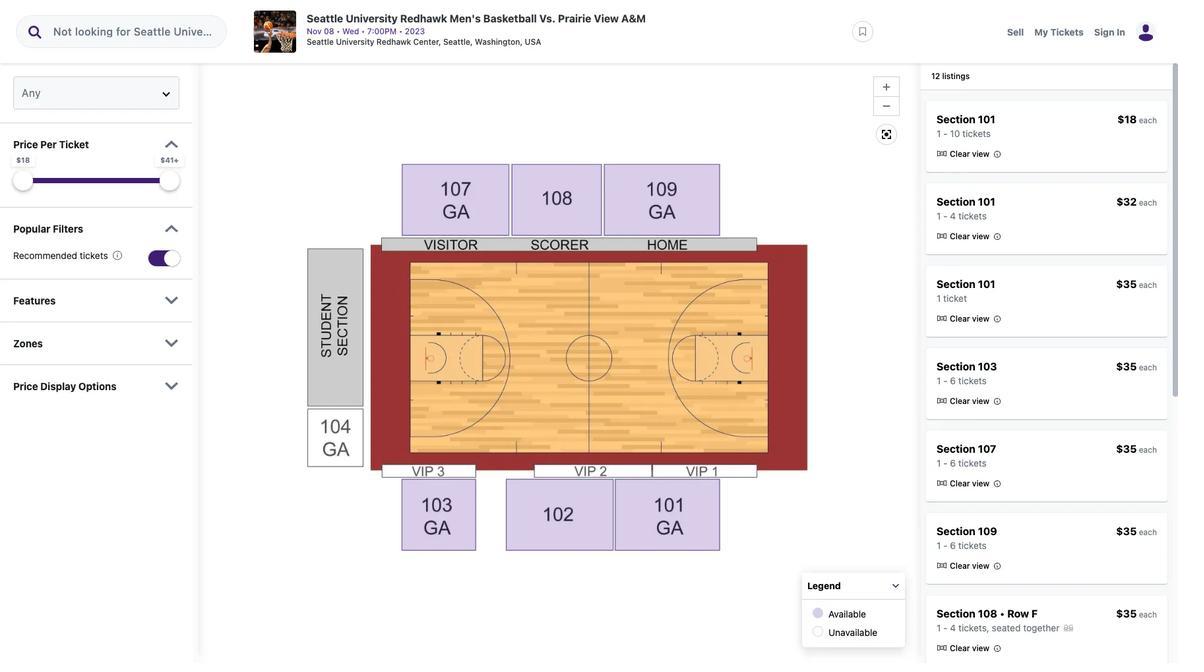 Task type: vqa. For each thing, say whether or not it's contained in the screenshot.
'up,'
no



Task type: describe. For each thing, give the bounding box(es) containing it.
$32 each
[[1117, 196, 1157, 208]]

popular
[[13, 223, 50, 235]]

view for section 109 1 - 6 tickets
[[972, 562, 990, 572]]

0 vertical spatial university
[[346, 13, 398, 24]]

1 - 4 tickets , seated together
[[937, 623, 1060, 634]]

tooltip image for 109
[[994, 563, 1002, 571]]

washington,
[[475, 37, 523, 47]]

10
[[950, 128, 960, 139]]

1 vertical spatial redhawk
[[377, 37, 411, 47]]

1 for section 101 1 ticket
[[937, 293, 941, 304]]

per
[[40, 139, 57, 150]]

view for section 101 1 ticket
[[972, 314, 990, 324]]

109
[[978, 526, 998, 538]]

1 for section 103 1 - 6 tickets
[[937, 375, 941, 387]]

each for section 107 1 - 6 tickets
[[1139, 445, 1157, 455]]

$35 for 109
[[1117, 526, 1137, 538]]

clear view for section 107 1 - 6 tickets
[[950, 479, 990, 489]]

6 for 103
[[950, 375, 956, 387]]

7 clear view from the top
[[950, 644, 990, 654]]

seattle university redhawk men's basketball vs. prairie view a&m link
[[307, 11, 646, 26]]

5 $35 each from the top
[[1117, 608, 1157, 620]]

$18 each
[[1118, 113, 1157, 125]]

price for price per ticket
[[13, 139, 38, 150]]

, inside seattle university redhawk men's basketball vs. prairie view a&m nov 08 • wed • 7:00pm • 2023 seattle university redhawk center , seattle, washington, usa
[[439, 37, 441, 47]]

together
[[1024, 623, 1060, 634]]

seated
[[992, 623, 1021, 634]]

• left '2023'
[[399, 26, 403, 36]]

101 for $18
[[978, 113, 996, 125]]

1 for section 101 1 - 4 tickets
[[937, 210, 941, 222]]

7 each from the top
[[1139, 610, 1157, 620]]

1 vertical spatial university
[[336, 37, 375, 47]]

ticket
[[59, 139, 89, 150]]

each for section 101 1 - 4 tickets
[[1139, 198, 1157, 208]]

view
[[594, 13, 619, 24]]

12 listings
[[932, 71, 970, 81]]

section for section 108 • row f
[[937, 608, 976, 620]]

section for section 101 1 - 4 tickets
[[937, 196, 976, 208]]

section 107 1 - 6 tickets
[[937, 443, 997, 469]]

wed
[[342, 26, 359, 36]]

7 view from the top
[[972, 644, 990, 654]]

each for section 109 1 - 6 tickets
[[1139, 528, 1157, 538]]

section for section 101 1 - 10 tickets
[[937, 113, 976, 125]]

clear for section 101 1 - 10 tickets
[[950, 149, 970, 159]]

2023
[[405, 26, 425, 36]]

0 vertical spatial redhawk
[[400, 13, 447, 24]]

listings
[[943, 71, 970, 81]]

tickets for section 101 1 - 4 tickets
[[959, 210, 987, 222]]

tooltip image for 103
[[994, 398, 1002, 406]]

$35 for 103
[[1117, 361, 1137, 373]]

view for section 101 1 - 10 tickets
[[972, 149, 990, 159]]

1 for section 109 1 - 6 tickets
[[937, 540, 941, 552]]

men's
[[450, 13, 481, 24]]

section 108 • row f
[[937, 608, 1038, 620]]

section 109 1 - 6 tickets
[[937, 526, 998, 552]]

- for section 101 1 - 4 tickets
[[944, 210, 948, 222]]

1 vertical spatial ,
[[987, 623, 990, 634]]

7 clear from the top
[[950, 644, 970, 654]]

view for section 107 1 - 6 tickets
[[972, 479, 990, 489]]

section for section 107 1 - 6 tickets
[[937, 443, 976, 455]]

$41+
[[160, 156, 179, 164]]

basketball
[[484, 13, 537, 24]]

a&m
[[622, 13, 646, 24]]

clear for section 109 1 - 6 tickets
[[950, 562, 970, 572]]

- for section 107 1 - 6 tickets
[[944, 458, 948, 469]]

4 tooltip image from the top
[[994, 645, 1002, 653]]

sell
[[1007, 26, 1024, 38]]

• right 108
[[1000, 608, 1005, 620]]

my tickets
[[1035, 26, 1084, 38]]

tooltip image for section 107 1 - 6 tickets
[[994, 480, 1002, 488]]

f
[[1032, 608, 1038, 620]]

clear view for section 101 1 ticket
[[950, 314, 990, 324]]

5 $35 from the top
[[1117, 608, 1137, 620]]

- for section 103 1 - 6 tickets
[[944, 375, 948, 387]]

• right wed
[[362, 26, 365, 36]]

each for section 101 1 ticket
[[1139, 280, 1157, 290]]

$18 for $18 each
[[1118, 113, 1137, 125]]

clear for section 101 1 - 4 tickets
[[950, 232, 970, 242]]

popular filters
[[13, 223, 83, 235]]

seattle university redhawk men's basketball vs. prairie view a&m nov 08 • wed • 7:00pm • 2023 seattle university redhawk center , seattle, washington, usa
[[307, 13, 646, 47]]

zones
[[13, 338, 43, 350]]

each for section 103 1 - 6 tickets
[[1139, 363, 1157, 373]]

$35 each for 109
[[1117, 526, 1157, 538]]

nov
[[307, 26, 322, 36]]

legend button
[[802, 573, 905, 600]]

my
[[1035, 26, 1049, 38]]

tickets for section 101 1 - 10 tickets
[[963, 128, 991, 139]]

08
[[324, 26, 334, 36]]

prairie
[[558, 13, 592, 24]]



Task type: locate. For each thing, give the bounding box(es) containing it.
tickets for section 107 1 - 6 tickets
[[959, 458, 987, 469]]

clear view down section 109 1 - 6 tickets
[[950, 562, 990, 572]]

0 vertical spatial 4
[[950, 210, 956, 222]]

4 $35 from the top
[[1117, 526, 1137, 538]]

1 inside section 101 1 ticket
[[937, 293, 941, 304]]

available
[[829, 609, 866, 620]]

4 $35 each from the top
[[1117, 526, 1157, 538]]

row
[[1008, 608, 1029, 620]]

101 inside section 101 1 ticket
[[978, 278, 996, 290]]

1 vertical spatial 6
[[950, 458, 956, 469]]

0 vertical spatial $18
[[1118, 113, 1137, 125]]

2 1 from the top
[[937, 210, 941, 222]]

- for section 109 1 - 6 tickets
[[944, 540, 948, 552]]

1 $35 each from the top
[[1117, 278, 1157, 290]]

6 section from the top
[[937, 526, 976, 538]]

clear view for section 109 1 - 6 tickets
[[950, 562, 990, 572]]

1 1 from the top
[[937, 128, 941, 139]]

1 tooltip image from the top
[[994, 233, 1002, 241]]

section
[[937, 113, 976, 125], [937, 196, 976, 208], [937, 278, 976, 290], [937, 361, 976, 373], [937, 443, 976, 455], [937, 526, 976, 538], [937, 608, 976, 620]]

clear down the ticket on the top right
[[950, 314, 970, 324]]

5 section from the top
[[937, 443, 976, 455]]

my tickets link
[[1035, 26, 1084, 38]]

clear view down 10
[[950, 149, 990, 159]]

1
[[937, 128, 941, 139], [937, 210, 941, 222], [937, 293, 941, 304], [937, 375, 941, 387], [937, 458, 941, 469], [937, 540, 941, 552], [937, 623, 941, 634]]

each inside $18 each
[[1139, 115, 1157, 125]]

5 each from the top
[[1139, 445, 1157, 455]]

2 clear from the top
[[950, 232, 970, 242]]

3 - from the top
[[944, 375, 948, 387]]

103
[[978, 361, 997, 373]]

101 for $32
[[978, 196, 996, 208]]

seattle university redhawk center link
[[307, 37, 439, 47]]

6 for 107
[[950, 458, 956, 469]]

seattle university redhawk tickets image
[[254, 11, 296, 53]]

section 101 1 ticket
[[937, 278, 996, 304]]

0 horizontal spatial $18
[[16, 156, 30, 164]]

3 6 from the top
[[950, 540, 956, 552]]

clear view down the ticket on the top right
[[950, 314, 990, 324]]

6 1 from the top
[[937, 540, 941, 552]]

0 vertical spatial seattle
[[307, 13, 343, 24]]

clear view for section 101 1 - 10 tickets
[[950, 149, 990, 159]]

price
[[13, 139, 38, 150], [13, 381, 38, 393]]

2 section from the top
[[937, 196, 976, 208]]

sign
[[1095, 26, 1115, 38]]

university down wed
[[336, 37, 375, 47]]

price for price display options
[[13, 381, 38, 393]]

1 6 from the top
[[950, 375, 956, 387]]

clear view
[[950, 149, 990, 159], [950, 232, 990, 242], [950, 314, 990, 324], [950, 397, 990, 407], [950, 479, 990, 489], [950, 562, 990, 572], [950, 644, 990, 654]]

6 clear view from the top
[[950, 562, 990, 572]]

108
[[978, 608, 998, 620]]

•
[[336, 26, 340, 36], [362, 26, 365, 36], [399, 26, 403, 36], [1000, 608, 1005, 620]]

2 - from the top
[[944, 210, 948, 222]]

clear view for section 101 1 - 4 tickets
[[950, 232, 990, 242]]

section for section 101 1 ticket
[[937, 278, 976, 290]]

6 clear from the top
[[950, 562, 970, 572]]

ticket
[[944, 293, 967, 304]]

$35 each for 101
[[1117, 278, 1157, 290]]

4 view from the top
[[972, 397, 990, 407]]

2 each from the top
[[1139, 198, 1157, 208]]

view
[[972, 149, 990, 159], [972, 232, 990, 242], [972, 314, 990, 324], [972, 397, 990, 407], [972, 479, 990, 489], [972, 562, 990, 572], [972, 644, 990, 654]]

12
[[932, 71, 940, 81]]

- inside 'section 101 1 - 10 tickets'
[[944, 128, 948, 139]]

6 inside section 107 1 - 6 tickets
[[950, 458, 956, 469]]

4 each from the top
[[1139, 363, 1157, 373]]

tooltip image down 1 - 4 tickets , seated together
[[994, 645, 1002, 653]]

$18 for $18
[[16, 156, 30, 164]]

seattle
[[307, 13, 343, 24], [307, 37, 334, 47]]

university up 7:00pm
[[346, 13, 398, 24]]

3 tooltip image from the top
[[994, 563, 1002, 571]]

4 - from the top
[[944, 458, 948, 469]]

price left per
[[13, 139, 38, 150]]

each inside $32 each
[[1139, 198, 1157, 208]]

section 101 1 - 4 tickets
[[937, 196, 996, 222]]

7 section from the top
[[937, 608, 976, 620]]

sell link
[[1007, 26, 1024, 38]]

view down section 109 1 - 6 tickets
[[972, 562, 990, 572]]

tooltip image down 'section 101 1 - 10 tickets'
[[994, 150, 1002, 158]]

3 1 from the top
[[937, 293, 941, 304]]

clear for section 103 1 - 6 tickets
[[950, 397, 970, 407]]

-
[[944, 128, 948, 139], [944, 210, 948, 222], [944, 375, 948, 387], [944, 458, 948, 469], [944, 540, 948, 552], [944, 623, 948, 634]]

view down section 101 1 ticket
[[972, 314, 990, 324]]

usa
[[525, 37, 541, 47]]

clear down 1 - 4 tickets , seated together
[[950, 644, 970, 654]]

view for section 103 1 - 6 tickets
[[972, 397, 990, 407]]

1 each from the top
[[1139, 115, 1157, 125]]

redhawk down 7:00pm
[[377, 37, 411, 47]]

1 $35 from the top
[[1117, 278, 1137, 290]]

2 clear view from the top
[[950, 232, 990, 242]]

1 clear from the top
[[950, 149, 970, 159]]

6 - from the top
[[944, 623, 948, 634]]

, down 108
[[987, 623, 990, 634]]

tooltip image for section 101 1 - 10 tickets
[[994, 150, 1002, 158]]

price left the display
[[13, 381, 38, 393]]

1 vertical spatial tooltip image
[[994, 398, 1002, 406]]

$35 each for 107
[[1117, 443, 1157, 455]]

section for section 109 1 - 6 tickets
[[937, 526, 976, 538]]

$35 for 107
[[1117, 443, 1137, 455]]

4 inside section 101 1 - 4 tickets
[[950, 210, 956, 222]]

1 inside section 107 1 - 6 tickets
[[937, 458, 941, 469]]

1 vertical spatial seattle
[[307, 37, 334, 47]]

7 1 from the top
[[937, 623, 941, 634]]

2 vertical spatial tooltip image
[[994, 563, 1002, 571]]

clear down section 107 1 - 6 tickets
[[950, 479, 970, 489]]

3 $35 each from the top
[[1117, 443, 1157, 455]]

1 vertical spatial $18
[[16, 156, 30, 164]]

1 vertical spatial price
[[13, 381, 38, 393]]

clear down section 103 1 - 6 tickets
[[950, 397, 970, 407]]

tooltip image
[[994, 233, 1002, 241], [994, 398, 1002, 406], [994, 563, 1002, 571]]

clear view down section 103 1 - 6 tickets
[[950, 397, 990, 407]]

features
[[13, 295, 56, 307]]

tooltip image down section 101 1 ticket
[[994, 315, 1002, 323]]

$35 each
[[1117, 278, 1157, 290], [1117, 361, 1157, 373], [1117, 443, 1157, 455], [1117, 526, 1157, 538], [1117, 608, 1157, 620]]

101 inside section 101 1 - 4 tickets
[[978, 196, 996, 208]]

tickets inside section 101 1 - 4 tickets
[[959, 210, 987, 222]]

3 each from the top
[[1139, 280, 1157, 290]]

1 clear view from the top
[[950, 149, 990, 159]]

$35 for 101
[[1117, 278, 1137, 290]]

price display options
[[13, 381, 116, 393]]

view for section 101 1 - 4 tickets
[[972, 232, 990, 242]]

1 for section 101 1 - 10 tickets
[[937, 128, 941, 139]]

$18
[[1118, 113, 1137, 125], [16, 156, 30, 164]]

clear view for section 103 1 - 6 tickets
[[950, 397, 990, 407]]

3 view from the top
[[972, 314, 990, 324]]

center
[[413, 37, 439, 47]]

university
[[346, 13, 398, 24], [336, 37, 375, 47]]

, left seattle,
[[439, 37, 441, 47]]

clear down section 109 1 - 6 tickets
[[950, 562, 970, 572]]

- inside section 103 1 - 6 tickets
[[944, 375, 948, 387]]

tickets
[[963, 128, 991, 139], [959, 210, 987, 222], [80, 250, 108, 261], [959, 375, 987, 387], [959, 458, 987, 469], [959, 540, 987, 552], [959, 623, 987, 634]]

tickets inside section 103 1 - 6 tickets
[[959, 375, 987, 387]]

tickets inside 'section 101 1 - 10 tickets'
[[963, 128, 991, 139]]

4 clear view from the top
[[950, 397, 990, 407]]

3 tooltip image from the top
[[994, 480, 1002, 488]]

view down section 107 1 - 6 tickets
[[972, 479, 990, 489]]

6 inside section 109 1 - 6 tickets
[[950, 540, 956, 552]]

each
[[1139, 115, 1157, 125], [1139, 198, 1157, 208], [1139, 280, 1157, 290], [1139, 363, 1157, 373], [1139, 445, 1157, 455], [1139, 528, 1157, 538], [1139, 610, 1157, 620]]

section 101 1 - 10 tickets
[[937, 113, 996, 139]]

section inside section 109 1 - 6 tickets
[[937, 526, 976, 538]]

2 view from the top
[[972, 232, 990, 242]]

5 view from the top
[[972, 479, 990, 489]]

- inside section 107 1 - 6 tickets
[[944, 458, 948, 469]]

3 $35 from the top
[[1117, 443, 1137, 455]]

0 vertical spatial tooltip image
[[994, 233, 1002, 241]]

4
[[950, 210, 956, 222], [950, 623, 956, 634]]

7:00pm
[[367, 26, 397, 36]]

1 price from the top
[[13, 139, 38, 150]]

options
[[78, 381, 116, 393]]

1 inside section 109 1 - 6 tickets
[[937, 540, 941, 552]]

6
[[950, 375, 956, 387], [950, 458, 956, 469], [950, 540, 956, 552]]

$35 each for 103
[[1117, 361, 1157, 373]]

tooltip image down 109
[[994, 563, 1002, 571]]

sign in link
[[1095, 26, 1126, 38]]

1 - from the top
[[944, 128, 948, 139]]

display
[[40, 381, 76, 393]]

section inside section 107 1 - 6 tickets
[[937, 443, 976, 455]]

tickets inside section 109 1 - 6 tickets
[[959, 540, 987, 552]]

view down 'section 101 1 - 10 tickets'
[[972, 149, 990, 159]]

- inside section 109 1 - 6 tickets
[[944, 540, 948, 552]]

6 view from the top
[[972, 562, 990, 572]]

- for section 101 1 - 10 tickets
[[944, 128, 948, 139]]

101
[[978, 113, 996, 125], [978, 196, 996, 208], [978, 278, 996, 290]]

5 clear from the top
[[950, 479, 970, 489]]

view down 1 - 4 tickets , seated together
[[972, 644, 990, 654]]

clear view down section 107 1 - 6 tickets
[[950, 479, 990, 489]]

3 clear view from the top
[[950, 314, 990, 324]]

$32
[[1117, 196, 1137, 208]]

4 section from the top
[[937, 361, 976, 373]]

6 inside section 103 1 - 6 tickets
[[950, 375, 956, 387]]

redhawk
[[400, 13, 447, 24], [377, 37, 411, 47]]

0 horizontal spatial ,
[[439, 37, 441, 47]]

section inside section 101 1 - 4 tickets
[[937, 196, 976, 208]]

2 $35 each from the top
[[1117, 361, 1157, 373]]

4 1 from the top
[[937, 375, 941, 387]]

tickets inside section 107 1 - 6 tickets
[[959, 458, 987, 469]]

tooltip image
[[994, 150, 1002, 158], [994, 315, 1002, 323], [994, 480, 1002, 488], [994, 645, 1002, 653]]

section 103 1 - 6 tickets
[[937, 361, 997, 387]]

2 6 from the top
[[950, 458, 956, 469]]

clear down section 101 1 - 4 tickets
[[950, 232, 970, 242]]

section inside 'section 101 1 - 10 tickets'
[[937, 113, 976, 125]]

1 horizontal spatial $18
[[1118, 113, 1137, 125]]

1 inside 'section 101 1 - 10 tickets'
[[937, 128, 941, 139]]

redhawk up '2023'
[[400, 13, 447, 24]]

1 section from the top
[[937, 113, 976, 125]]

recommended
[[13, 250, 77, 261]]

2 101 from the top
[[978, 196, 996, 208]]

0 vertical spatial 101
[[978, 113, 996, 125]]

$35
[[1117, 278, 1137, 290], [1117, 361, 1137, 373], [1117, 443, 1137, 455], [1117, 526, 1137, 538], [1117, 608, 1137, 620]]

vs.
[[540, 13, 556, 24]]

seattle up 08 at the top
[[307, 13, 343, 24]]

1 horizontal spatial ,
[[987, 623, 990, 634]]

1 view from the top
[[972, 149, 990, 159]]

view down section 103 1 - 6 tickets
[[972, 397, 990, 407]]

6 for 109
[[950, 540, 956, 552]]

0 vertical spatial price
[[13, 139, 38, 150]]

clear for section 107 1 - 6 tickets
[[950, 479, 970, 489]]

view down section 101 1 - 4 tickets
[[972, 232, 990, 242]]

section inside section 101 1 ticket
[[937, 278, 976, 290]]

1 101 from the top
[[978, 113, 996, 125]]

2 vertical spatial 101
[[978, 278, 996, 290]]

2 price from the top
[[13, 381, 38, 393]]

- inside section 101 1 - 4 tickets
[[944, 210, 948, 222]]

2 seattle from the top
[[307, 37, 334, 47]]

2 tooltip image from the top
[[994, 315, 1002, 323]]

3 section from the top
[[937, 278, 976, 290]]

1 vertical spatial 4
[[950, 623, 956, 634]]

unavailable
[[829, 628, 878, 639]]

section inside section 103 1 - 6 tickets
[[937, 361, 976, 373]]

tooltip image down 107
[[994, 480, 1002, 488]]

recommended tickets
[[13, 250, 108, 261]]

tickets for section 103 1 - 6 tickets
[[959, 375, 987, 387]]

3 101 from the top
[[978, 278, 996, 290]]

in
[[1117, 26, 1126, 38]]

clear
[[950, 149, 970, 159], [950, 232, 970, 242], [950, 314, 970, 324], [950, 397, 970, 407], [950, 479, 970, 489], [950, 562, 970, 572], [950, 644, 970, 654]]

1 vertical spatial 101
[[978, 196, 996, 208]]

each for section 101 1 - 10 tickets
[[1139, 115, 1157, 125]]

clear view down section 101 1 - 4 tickets
[[950, 232, 990, 242]]

clear view down 1 - 4 tickets , seated together
[[950, 644, 990, 654]]

seattle,
[[443, 37, 473, 47]]

filters
[[53, 223, 83, 235]]

0 vertical spatial 6
[[950, 375, 956, 387]]

6 each from the top
[[1139, 528, 1157, 538]]

sign in
[[1095, 26, 1126, 38]]

seattle down nov
[[307, 37, 334, 47]]

5 1 from the top
[[937, 458, 941, 469]]

1 inside section 103 1 - 6 tickets
[[937, 375, 941, 387]]

1 inside section 101 1 - 4 tickets
[[937, 210, 941, 222]]

tooltip image for section 101 1 ticket
[[994, 315, 1002, 323]]

clear down 10
[[950, 149, 970, 159]]

2 vertical spatial 6
[[950, 540, 956, 552]]

107
[[978, 443, 997, 455]]

legend
[[808, 581, 841, 592]]

5 - from the top
[[944, 540, 948, 552]]

clear for section 101 1 ticket
[[950, 314, 970, 324]]

101 for $35
[[978, 278, 996, 290]]

1 for section 107 1 - 6 tickets
[[937, 458, 941, 469]]

section for section 103 1 - 6 tickets
[[937, 361, 976, 373]]

101 inside 'section 101 1 - 10 tickets'
[[978, 113, 996, 125]]

1 seattle from the top
[[307, 13, 343, 24]]

tooltip image down '103'
[[994, 398, 1002, 406]]

2 $35 from the top
[[1117, 361, 1137, 373]]

4 clear from the top
[[950, 397, 970, 407]]

1 tooltip image from the top
[[994, 150, 1002, 158]]

tickets
[[1051, 26, 1084, 38]]

tooltip image for 101
[[994, 233, 1002, 241]]

tickets for section 109 1 - 6 tickets
[[959, 540, 987, 552]]

2 tooltip image from the top
[[994, 398, 1002, 406]]

2 4 from the top
[[950, 623, 956, 634]]

0 vertical spatial ,
[[439, 37, 441, 47]]

Not looking for Seattle University Redhawk? search field
[[43, 16, 224, 48]]

tooltip image down section 101 1 - 4 tickets
[[994, 233, 1002, 241]]

3 clear from the top
[[950, 314, 970, 324]]

5 clear view from the top
[[950, 479, 990, 489]]

,
[[439, 37, 441, 47], [987, 623, 990, 634]]

• right 08 at the top
[[336, 26, 340, 36]]

1 4 from the top
[[950, 210, 956, 222]]

price per ticket
[[13, 139, 89, 150]]



